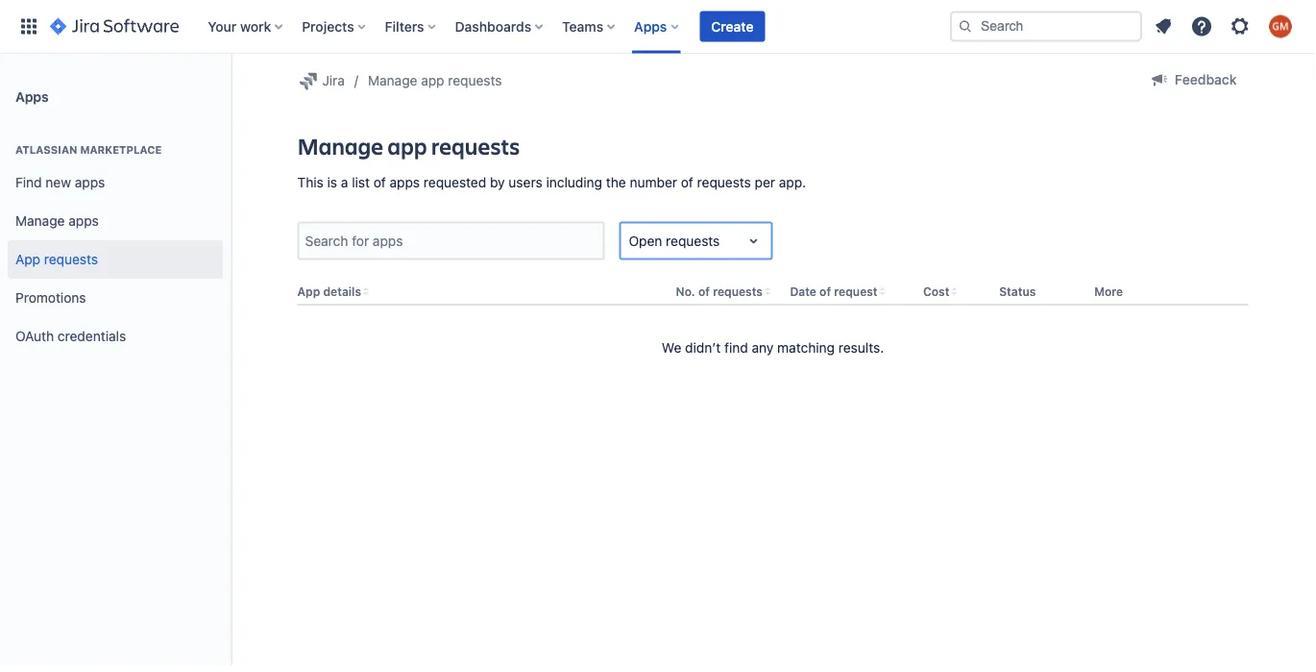 Task type: describe. For each thing, give the bounding box(es) containing it.
status
[[1000, 284, 1037, 298]]

apps right new
[[75, 175, 105, 190]]

teams button
[[557, 11, 623, 42]]

manage apps link
[[8, 202, 223, 240]]

app requests link
[[8, 240, 223, 279]]

credentials
[[58, 328, 126, 344]]

open
[[629, 233, 663, 248]]

0 vertical spatial app
[[421, 73, 445, 88]]

filters button
[[379, 11, 444, 42]]

requests right no.
[[713, 284, 763, 298]]

feedback button
[[1137, 64, 1249, 95]]

app for app details
[[298, 284, 320, 298]]

of right list
[[374, 174, 386, 190]]

requests inside atlassian marketplace group
[[44, 251, 98, 267]]

promotions
[[15, 290, 86, 306]]

a
[[341, 174, 348, 190]]

teams
[[562, 18, 604, 34]]

jira link
[[298, 69, 345, 92]]

manage for the 'manage app requests' link
[[368, 73, 418, 88]]

atlassian marketplace group
[[8, 123, 223, 361]]

oauth credentials
[[15, 328, 126, 344]]

notifications image
[[1153, 15, 1176, 38]]

date of request
[[791, 284, 878, 298]]

request
[[835, 284, 878, 298]]

app details button
[[298, 284, 361, 298]]

atlassian
[[15, 144, 77, 156]]

requested
[[424, 174, 487, 190]]

number
[[630, 174, 678, 190]]

promotions link
[[8, 279, 223, 317]]

users
[[509, 174, 543, 190]]

your
[[208, 18, 237, 34]]

apps down find new apps
[[69, 213, 99, 229]]

of right no.
[[699, 284, 710, 298]]

marketplace
[[80, 144, 162, 156]]

of right 'date'
[[820, 284, 832, 298]]

manage app requests link
[[368, 69, 502, 92]]

requests right "open"
[[666, 233, 720, 248]]

help image
[[1191, 15, 1214, 38]]

your work
[[208, 18, 271, 34]]

work
[[240, 18, 271, 34]]

dashboards button
[[449, 11, 551, 42]]

projects button
[[296, 11, 374, 42]]

Search for requested apps field
[[299, 223, 603, 258]]

your work button
[[202, 11, 291, 42]]

manage apps
[[15, 213, 99, 229]]

more
[[1095, 284, 1124, 298]]

create
[[712, 18, 754, 34]]

banner containing your work
[[0, 0, 1316, 54]]

0 vertical spatial manage app requests
[[368, 73, 502, 88]]

atlassian marketplace
[[15, 144, 162, 156]]

details
[[323, 284, 361, 298]]

date of request button
[[791, 284, 878, 298]]

dashboards
[[455, 18, 532, 34]]

apps right list
[[390, 174, 420, 190]]

projects
[[302, 18, 354, 34]]

sidebar navigation image
[[210, 77, 252, 115]]

app requests
[[15, 251, 98, 267]]

the
[[606, 174, 626, 190]]

oauth
[[15, 328, 54, 344]]

we
[[662, 340, 682, 356]]



Task type: vqa. For each thing, say whether or not it's contained in the screenshot.
banner
yes



Task type: locate. For each thing, give the bounding box(es) containing it.
create button
[[700, 11, 766, 42]]

filters
[[385, 18, 424, 34]]

per
[[755, 174, 776, 190]]

app left details
[[298, 284, 320, 298]]

is
[[327, 174, 337, 190]]

manage
[[368, 73, 418, 88], [298, 131, 384, 161], [15, 213, 65, 229]]

app up requested
[[388, 131, 427, 161]]

of right number
[[681, 174, 694, 190]]

manage inside atlassian marketplace group
[[15, 213, 65, 229]]

find
[[15, 175, 42, 190]]

0 vertical spatial apps
[[635, 18, 667, 34]]

1 vertical spatial apps
[[15, 88, 49, 104]]

1 horizontal spatial app
[[298, 284, 320, 298]]

app.
[[779, 174, 807, 190]]

feedback
[[1176, 72, 1238, 87]]

context icon image
[[298, 69, 321, 92], [298, 69, 321, 92]]

requests down manage apps
[[44, 251, 98, 267]]

1 vertical spatial app
[[388, 131, 427, 161]]

manage app requests down 'filters' dropdown button
[[368, 73, 502, 88]]

app
[[15, 251, 40, 267], [298, 284, 320, 298]]

apps
[[390, 174, 420, 190], [75, 175, 105, 190], [69, 213, 99, 229]]

app
[[421, 73, 445, 88], [388, 131, 427, 161]]

of
[[374, 174, 386, 190], [681, 174, 694, 190], [699, 284, 710, 298], [820, 284, 832, 298]]

2 vertical spatial manage
[[15, 213, 65, 229]]

manage down find
[[15, 213, 65, 229]]

oauth credentials link
[[8, 317, 223, 356]]

manage down filters
[[368, 73, 418, 88]]

manage up a
[[298, 131, 384, 161]]

search image
[[958, 19, 974, 34]]

app details
[[298, 284, 361, 298]]

jira software image
[[50, 15, 179, 38], [50, 15, 179, 38]]

apps inside popup button
[[635, 18, 667, 34]]

your profile and settings image
[[1270, 15, 1293, 38]]

find new apps link
[[8, 163, 223, 202]]

0 horizontal spatial apps
[[15, 88, 49, 104]]

0 horizontal spatial app
[[15, 251, 40, 267]]

requests
[[448, 73, 502, 88], [432, 131, 520, 161], [698, 174, 752, 190], [666, 233, 720, 248], [44, 251, 98, 267], [713, 284, 763, 298]]

app down 'filters' dropdown button
[[421, 73, 445, 88]]

results.
[[839, 340, 885, 356]]

manage app requests
[[368, 73, 502, 88], [298, 131, 520, 161]]

no.
[[676, 284, 696, 298]]

cost
[[924, 284, 950, 298]]

apps button
[[629, 11, 687, 42]]

Search field
[[951, 11, 1143, 42]]

open requests
[[629, 233, 720, 248]]

no. of requests
[[676, 284, 763, 298]]

settings image
[[1229, 15, 1253, 38]]

requests down primary "element"
[[448, 73, 502, 88]]

requests left per on the top of page
[[698, 174, 752, 190]]

appswitcher icon image
[[17, 15, 40, 38]]

manage app requests up requested
[[298, 131, 520, 161]]

find
[[725, 340, 749, 356]]

app inside atlassian marketplace group
[[15, 251, 40, 267]]

1 horizontal spatial apps
[[635, 18, 667, 34]]

0 vertical spatial app
[[15, 251, 40, 267]]

requests up requested
[[432, 131, 520, 161]]

date
[[791, 284, 817, 298]]

1 vertical spatial manage
[[298, 131, 384, 161]]

app for app requests
[[15, 251, 40, 267]]

apps right teams popup button
[[635, 18, 667, 34]]

we didn't find any matching results.
[[662, 340, 885, 356]]

apps up atlassian
[[15, 88, 49, 104]]

any
[[752, 340, 774, 356]]

jira
[[323, 73, 345, 88]]

manage for manage apps link
[[15, 213, 65, 229]]

cost button
[[924, 284, 950, 298]]

by
[[490, 174, 505, 190]]

new
[[46, 175, 71, 190]]

list
[[352, 174, 370, 190]]

didn't
[[686, 340, 721, 356]]

matching
[[778, 340, 835, 356]]

1 vertical spatial app
[[298, 284, 320, 298]]

banner
[[0, 0, 1316, 54]]

this
[[298, 174, 324, 190]]

0 vertical spatial manage
[[368, 73, 418, 88]]

primary element
[[12, 0, 951, 53]]

1 vertical spatial manage app requests
[[298, 131, 520, 161]]

including
[[546, 174, 603, 190]]

find new apps
[[15, 175, 105, 190]]

apps
[[635, 18, 667, 34], [15, 88, 49, 104]]

open image
[[743, 229, 766, 252]]

this is a list of apps requested by users including the number of requests per app.
[[298, 174, 807, 190]]

no. of requests button
[[676, 284, 763, 298]]

app up promotions
[[15, 251, 40, 267]]



